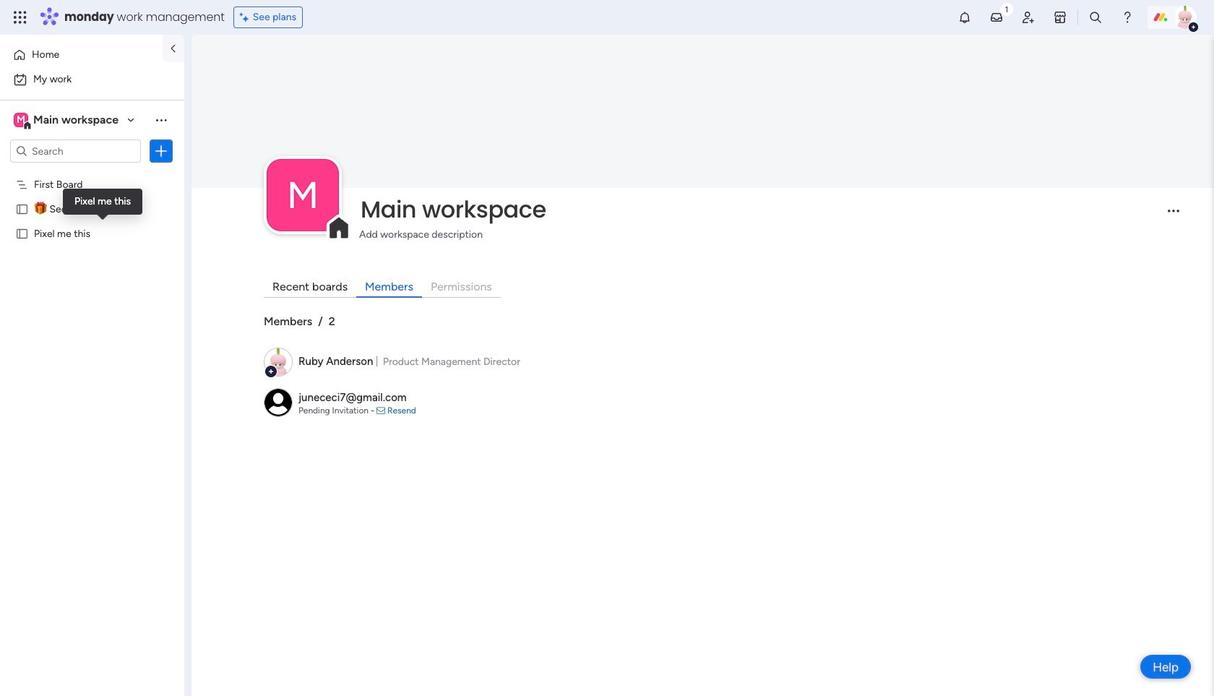 Task type: locate. For each thing, give the bounding box(es) containing it.
None field
[[357, 194, 1156, 225]]

see plans image
[[240, 9, 253, 25]]

Search in workspace field
[[30, 143, 121, 159]]

list box
[[0, 169, 184, 441]]

ruby anderson image
[[1174, 6, 1197, 29]]

monday marketplace image
[[1053, 10, 1068, 25]]

workspace options image
[[154, 113, 168, 127]]

0 vertical spatial public board image
[[15, 202, 29, 215]]

workspace image
[[267, 159, 339, 231]]

1 vertical spatial option
[[9, 68, 176, 91]]

select product image
[[13, 10, 27, 25]]

2 vertical spatial option
[[0, 171, 184, 174]]

1 vertical spatial public board image
[[15, 226, 29, 240]]

0 vertical spatial option
[[9, 43, 154, 67]]

public board image
[[15, 202, 29, 215], [15, 226, 29, 240]]

option
[[9, 43, 154, 67], [9, 68, 176, 91], [0, 171, 184, 174]]

2 public board image from the top
[[15, 226, 29, 240]]



Task type: describe. For each thing, give the bounding box(es) containing it.
options image
[[154, 144, 168, 158]]

envelope o image
[[377, 406, 385, 415]]

invite members image
[[1021, 10, 1036, 25]]

1 public board image from the top
[[15, 202, 29, 215]]

workspace image
[[14, 112, 28, 128]]

workspace selection element
[[14, 111, 121, 130]]

v2 ellipsis image
[[1168, 210, 1180, 222]]

1 image
[[1000, 1, 1013, 17]]

help image
[[1120, 10, 1135, 25]]

update feed image
[[990, 10, 1004, 25]]

notifications image
[[958, 10, 972, 25]]

search everything image
[[1089, 10, 1103, 25]]



Task type: vqa. For each thing, say whether or not it's contained in the screenshot.
leftmost the See
no



